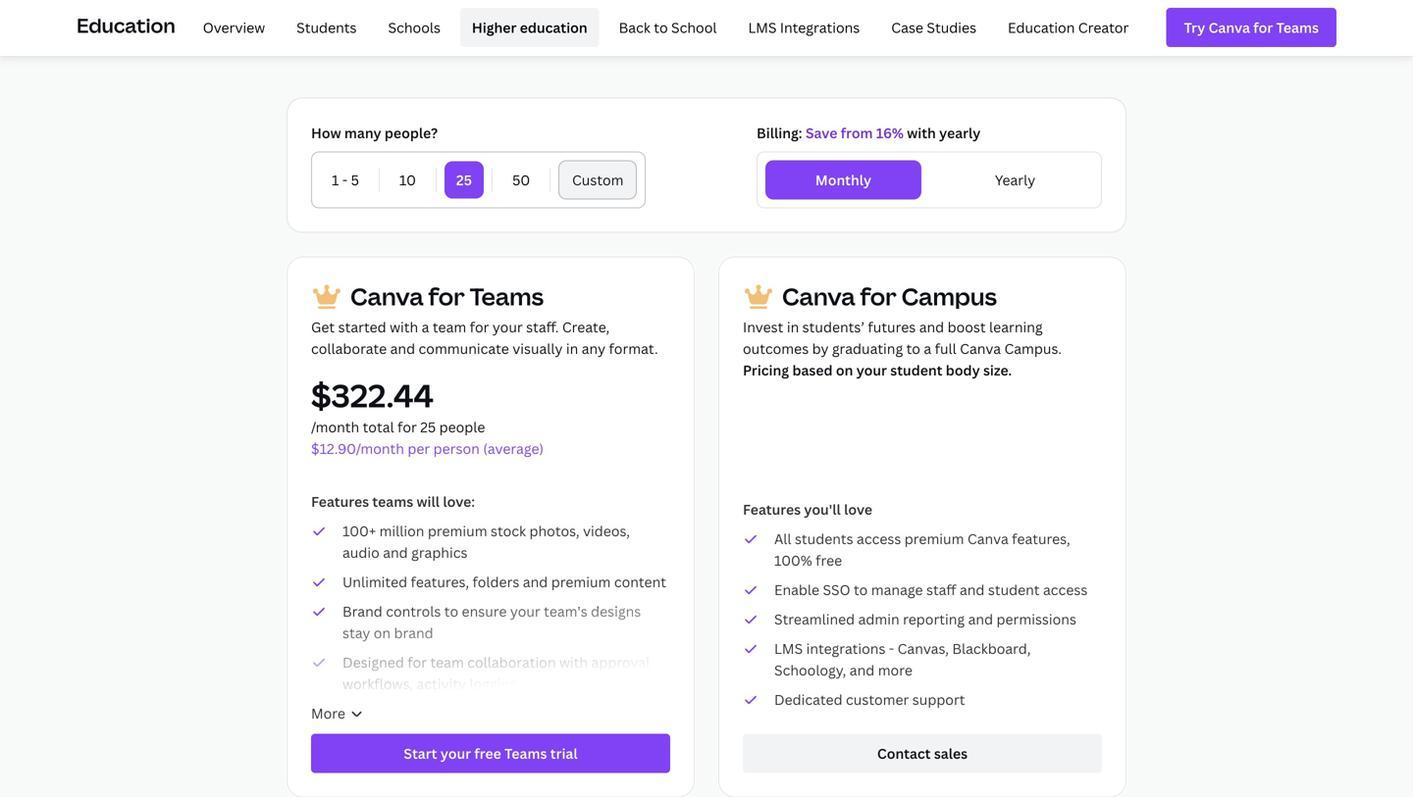 Task type: locate. For each thing, give the bounding box(es) containing it.
case studies link
[[880, 8, 988, 47]]

for
[[791, 18, 813, 39]]

education for education
[[77, 12, 175, 39]]

0 horizontal spatial education
[[77, 12, 175, 39]]

menu bar
[[183, 8, 1141, 47]]

case studies
[[891, 18, 976, 37]]

integrations
[[780, 18, 860, 37]]

to
[[654, 18, 668, 37]]

you
[[817, 18, 845, 39]]

is
[[736, 18, 748, 39]]

1 horizontal spatial education
[[1008, 18, 1075, 37]]

lms integrations
[[748, 18, 860, 37]]

education creator link
[[996, 8, 1141, 47]]

schools link
[[376, 8, 452, 47]]

school
[[671, 18, 717, 37]]

education element
[[77, 0, 1337, 55]]

education for education creator
[[1008, 18, 1075, 37]]

case
[[891, 18, 923, 37]]

higher
[[472, 18, 517, 37]]

menu bar containing overview
[[183, 8, 1141, 47]]

canva
[[648, 18, 695, 39]]

education creator
[[1008, 18, 1129, 37]]

right
[[751, 18, 787, 39]]

creator
[[1078, 18, 1129, 37]]

overview
[[203, 18, 265, 37]]

education
[[520, 18, 587, 37]]

higher education link
[[460, 8, 599, 47]]

education
[[77, 12, 175, 39], [1008, 18, 1075, 37]]

see which canva plan is right for you
[[568, 18, 845, 39]]



Task type: vqa. For each thing, say whether or not it's contained in the screenshot.
of corresponding to 6
no



Task type: describe. For each thing, give the bounding box(es) containing it.
students link
[[285, 8, 369, 47]]

students
[[297, 18, 357, 37]]

plan
[[699, 18, 732, 39]]

studies
[[927, 18, 976, 37]]

back to school
[[619, 18, 717, 37]]

lms
[[748, 18, 777, 37]]

higher education
[[472, 18, 587, 37]]

schools
[[388, 18, 441, 37]]

back to school link
[[607, 8, 729, 47]]

back
[[619, 18, 651, 37]]

overview link
[[191, 8, 277, 47]]

which
[[600, 18, 644, 39]]

lms integrations link
[[736, 8, 872, 47]]

see
[[568, 18, 596, 39]]

menu bar inside education element
[[183, 8, 1141, 47]]



